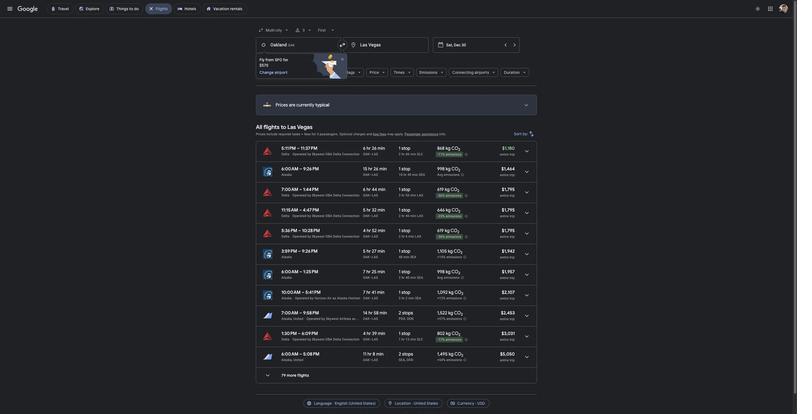 Task type: vqa. For each thing, say whether or not it's contained in the screenshot.
united states button
no



Task type: locate. For each thing, give the bounding box(es) containing it.
1 oak from the top
[[363, 152, 370, 156]]

hr inside 4 hr 52 min oak – las
[[367, 228, 371, 234]]

1 vertical spatial 6
[[363, 187, 366, 193]]

may
[[387, 132, 394, 136]]

-36% emissions up 1,105 kg co 2
[[438, 235, 462, 239]]

hr left 39
[[367, 331, 371, 337]]

0 vertical spatial alaska,
[[281, 317, 293, 321]]

trip down $1,942
[[510, 256, 515, 260]]

hr inside 1 stop 3 hr 2 min sea
[[402, 297, 405, 300]]

1 horizontal spatial airlines
[[340, 317, 351, 321]]

close image
[[340, 57, 345, 62]]

las inside 7 hr 25 min oak – las
[[372, 276, 378, 280]]

9:26 pm inside 6:00 am – 9:26 pm alaska
[[303, 166, 319, 172]]

0 vertical spatial 7
[[363, 269, 365, 275]]

4 1 from the top
[[399, 208, 401, 213]]

from
[[266, 58, 274, 62]]

27
[[372, 249, 377, 254]]

2 998 kg co 2 from the top
[[437, 269, 460, 276]]

min inside 1 stop 10 hr 45 min sea
[[412, 173, 418, 177]]

1 vertical spatial united
[[294, 358, 303, 362]]

$2,107 entire trip
[[500, 290, 515, 301]]

entire inside $1,957 entire trip
[[500, 276, 509, 280]]

None text field
[[256, 37, 341, 53], [343, 37, 429, 53], [256, 37, 341, 53], [343, 37, 429, 53]]

Arrival time: 5:41 PM. text field
[[305, 290, 321, 295]]

1 alaska, from the top
[[281, 317, 293, 321]]

stop for 15 hr 26 min
[[402, 166, 410, 172]]

5 1 stop flight. element from the top
[[399, 228, 410, 235]]

airports
[[475, 70, 489, 75]]

2 departure time: 6:00 am. text field from the top
[[281, 352, 298, 357]]

1 stop flight. element for 7 hr 41 min
[[399, 290, 410, 296]]

skywest for 11:37 pm
[[312, 152, 325, 156]]

1 vertical spatial avg
[[437, 276, 443, 280]]

1795 us dollars text field for 646
[[502, 208, 515, 213]]

total duration 4 hr 52 min. element
[[363, 228, 399, 235]]

5 stop from the top
[[402, 228, 410, 234]]

6 las from the top
[[372, 255, 378, 259]]

trip for 7 hr 25 min
[[510, 276, 515, 280]]

1 stop flight. element for 6 hr 44 min
[[399, 187, 410, 193]]

0 vertical spatial 2 stops flight. element
[[399, 311, 413, 317]]

0 vertical spatial 619
[[437, 187, 444, 193]]

8 oak from the top
[[363, 297, 370, 300]]

5 entire from the top
[[500, 235, 509, 239]]

7 left 41
[[363, 290, 365, 295]]

3031 US dollars text field
[[502, 331, 515, 337]]

1 horizontal spatial for
[[312, 132, 316, 136]]

oak inside 4 hr 52 min oak – las
[[363, 235, 370, 239]]

6:00 am inside 6:00 am – 9:26 pm alaska
[[281, 166, 298, 172]]

operated by skywest dba delta connection down 6:09 pm text field
[[293, 338, 360, 342]]

kg for 15 hr 26 min
[[446, 166, 451, 172]]

Arrival time: 10:28 PM. text field
[[302, 228, 320, 234]]

co inside 1,105 kg co 2
[[454, 249, 461, 254]]

1 -36% emissions from the top
[[438, 194, 462, 198]]

4 dba from the top
[[326, 235, 332, 239]]

hr left 32
[[367, 208, 371, 213]]

min right 25
[[378, 269, 385, 275]]

6 inside 6 hr 26 min oak – las
[[363, 146, 366, 151]]

connecting
[[452, 70, 474, 75]]

1 6:00 am from the top
[[281, 166, 298, 172]]

oak inside 6 hr 26 min oak – las
[[363, 152, 370, 156]]

8 stop from the top
[[402, 290, 410, 295]]

1 stop flight. element for 6 hr 26 min
[[399, 146, 410, 152]]

$1,942 entire trip
[[500, 249, 515, 260]]

0 horizontal spatial all
[[256, 124, 262, 131]]

oak for 4 hr 52 min
[[363, 235, 370, 239]]

8
[[373, 352, 375, 357]]

6:00 am
[[281, 166, 298, 172], [281, 269, 298, 275], [281, 352, 298, 357]]

3 connection from the top
[[342, 214, 360, 218]]

operated for 1:44 pm
[[293, 194, 307, 197]]

9 1 from the top
[[399, 331, 401, 337]]

apply.
[[395, 132, 404, 136]]

1795 us dollars text field left flight details. leaves oakland international airport at 5:36 pm on saturday, december 30 and arrives at harry reid international airport at 10:28 pm on saturday, december 30. icon
[[502, 228, 515, 234]]

total duration 5 hr 32 min. element
[[363, 208, 399, 214]]

0 vertical spatial avg
[[437, 173, 443, 177]]

hr inside 1 stop 3 hr 53 min lax
[[402, 194, 405, 197]]

connection left '6 hr 44 min oak – las'
[[342, 194, 360, 197]]

operated down leaves oakland international airport at 11:15 am on saturday, december 30 and arrives at harry reid international airport at 4:47 pm on saturday, december 30. element
[[293, 214, 307, 218]]

las inside 7 hr 41 min oak – las
[[372, 297, 378, 300]]

las for 5 hr 27 min
[[372, 255, 378, 259]]

oak for 4 hr 39 min
[[363, 338, 370, 342]]

sea right 48
[[410, 255, 416, 259]]

oak down total duration 7 hr 25 min. element
[[363, 276, 370, 280]]

11 entire from the top
[[500, 359, 509, 362]]

1 fees from the left
[[304, 132, 311, 136]]

0 vertical spatial 36%
[[439, 194, 445, 198]]

operated down 'leaves oakland international airport at 5:11 pm on saturday, december 30 and arrives at harry reid international airport at 11:37 pm on saturday, december 30.' element
[[293, 152, 307, 156]]

1 departure time: 7:00 am. text field from the top
[[281, 187, 298, 193]]

0 vertical spatial all
[[266, 70, 271, 75]]

entire
[[500, 153, 509, 157], [500, 173, 509, 177], [500, 194, 509, 198], [500, 214, 509, 218], [500, 235, 509, 239], [500, 256, 509, 260], [500, 276, 509, 280], [500, 297, 509, 301], [500, 317, 509, 321], [500, 338, 509, 342], [500, 359, 509, 362]]

las
[[287, 124, 296, 131]]

0 horizontal spatial for
[[283, 58, 288, 62]]

0 vertical spatial -36% emissions
[[438, 194, 462, 198]]

min right 58 at the left bottom of the page
[[380, 311, 387, 316]]

1 vertical spatial airlines
[[340, 317, 351, 321]]

airlines down operated by horizon air as alaska horizon
[[340, 317, 351, 321]]

las down total duration 6 hr 26 min. element
[[372, 152, 378, 156]]

3 - from the top
[[438, 215, 439, 218]]

4 stop from the top
[[402, 208, 410, 213]]

kg up +57% emissions
[[448, 311, 453, 316]]

– down 25
[[370, 276, 372, 280]]

departure time: 7:00 am. text field up the 11:15 am text box
[[281, 187, 298, 193]]

co for 4 hr 52 min
[[451, 228, 458, 234]]

trip for 7 hr 41 min
[[510, 297, 515, 301]]

2 departure time: 7:00 am. text field from the top
[[281, 311, 298, 316]]

slc for 802
[[417, 338, 423, 342]]

1 vertical spatial for
[[312, 132, 316, 136]]

5050 US dollars text field
[[500, 352, 515, 357]]

5 for 5 hr 27 min
[[363, 249, 366, 254]]

stop for 4 hr 52 min
[[402, 228, 410, 234]]

entire for 5 hr 32 min
[[500, 214, 509, 218]]

layover (1 of 1) is a 48 min layover at seattle-tacoma international airport in seattle. element
[[399, 255, 435, 260]]

entire inside $1,942 entire trip
[[500, 256, 509, 260]]

39
[[372, 331, 377, 337]]

2 up layover (1 of 2) is a 2 hr 57 min layover at seattle-tacoma international airport in seattle. layover (2 of 2) is a 1 hr 15 min layover at denver international airport in denver. element
[[399, 352, 401, 357]]

0 vertical spatial 619 kg co 2
[[437, 187, 459, 193]]

– inside 4 hr 52 min oak – las
[[370, 235, 372, 239]]

hr
[[367, 146, 371, 151], [402, 152, 405, 156], [368, 166, 373, 172], [404, 173, 407, 177], [367, 187, 371, 193], [402, 194, 405, 197], [367, 208, 371, 213], [402, 214, 405, 218], [367, 228, 371, 234], [402, 235, 405, 239], [367, 249, 371, 254], [367, 269, 371, 275], [402, 276, 405, 280], [367, 290, 371, 295], [402, 297, 405, 300], [368, 311, 373, 316], [367, 331, 371, 337], [402, 338, 405, 342], [368, 352, 372, 357]]

slc inside 1 stop 2 hr 46 min slc
[[417, 152, 423, 156]]

5 oak from the top
[[363, 235, 370, 239]]

41
[[372, 290, 376, 295]]

6:00 am for 5:08 pm
[[281, 352, 298, 357]]

0 vertical spatial ,
[[405, 317, 406, 321]]

min right 8
[[376, 352, 384, 357]]

2 1 stop flight. element from the top
[[399, 166, 410, 173]]

stop for 5 hr 27 min
[[402, 249, 410, 254]]

0 horizontal spatial horizon
[[314, 297, 326, 300]]

trip for 6 hr 26 min
[[510, 153, 515, 157]]

7 las from the top
[[372, 276, 378, 280]]

2 entire from the top
[[500, 173, 509, 177]]

horizon left air
[[314, 297, 326, 300]]

Arrival time: 9:26 PM. text field
[[303, 166, 319, 172]]

1 inside 1 stop 2 hr 46 min slc
[[399, 146, 401, 151]]

6 left 44
[[363, 187, 366, 193]]

las inside 4 hr 39 min oak – las
[[372, 338, 378, 342]]

stops inside 2 stops sea , den
[[402, 352, 413, 357]]

oak up the 15
[[363, 152, 370, 156]]

stops for 14 hr 58 min
[[402, 311, 413, 316]]

1 stop flight. element
[[399, 146, 410, 152], [399, 166, 410, 173], [399, 187, 410, 193], [399, 208, 410, 214], [399, 228, 410, 235], [399, 249, 410, 255], [399, 269, 410, 276], [399, 290, 410, 296], [399, 331, 410, 337]]

8 entire from the top
[[500, 297, 509, 301]]

1 stops from the top
[[402, 311, 413, 316]]

las down 27
[[372, 255, 378, 259]]

3 6:00 am from the top
[[281, 352, 298, 357]]

united down leaves oakland international airport at 6:00 am on saturday, december 30 and arrives at harry reid international airport at 5:08 pm on saturday, december 30. element
[[294, 358, 303, 362]]

stop inside 1 stop 2 hr 46 min slc
[[402, 146, 410, 151]]

1 vertical spatial 9:26 pm
[[302, 249, 318, 254]]

stop up 40
[[402, 269, 410, 275]]

– inside '6 hr 44 min oak – las'
[[370, 194, 372, 197]]

slc inside 1 stop 1 hr 13 min slc
[[417, 338, 423, 342]]

2 $1,795 from the top
[[502, 208, 515, 213]]

1 vertical spatial stops
[[402, 352, 413, 357]]

skywest for 4:47 pm
[[312, 214, 325, 218]]

fees right bag
[[380, 132, 386, 136]]

kg up 646 kg co 2
[[445, 187, 450, 193]]

5:11 pm – 11:37 pm
[[281, 146, 318, 151]]

hr inside 5 hr 32 min oak – las
[[367, 208, 371, 213]]

1 inside 1 stop 2 hr 6 min lax
[[399, 228, 401, 234]]

0 vertical spatial 6:00 am
[[281, 166, 298, 172]]

lax for 5 hr 32 min
[[417, 214, 423, 218]]

48
[[399, 255, 403, 259]]

0 vertical spatial as
[[333, 297, 336, 300]]

1 vertical spatial $1,795
[[502, 208, 515, 213]]

-36% emissions
[[438, 194, 462, 198], [438, 235, 462, 239]]

operated for 10:28 pm
[[293, 235, 307, 239]]

0 vertical spatial avg emissions
[[437, 173, 460, 177]]

1 inside 1 stop 48 min sea
[[399, 249, 401, 254]]

619 kg co 2
[[437, 187, 459, 193], [437, 228, 459, 235]]

alaska, down 7:00 am – 9:58 pm
[[281, 317, 293, 321]]

flight details. leaves oakland international airport at 7:00 am on saturday, december 30 and arrives at harry reid international airport at 1:44 pm on saturday, december 30. image
[[520, 186, 534, 199]]

0 horizontal spatial as
[[333, 297, 336, 300]]

– down 32
[[370, 214, 372, 218]]

min up 1 stop 2 hr 6 min lax at right
[[410, 214, 416, 218]]

add flight
[[263, 59, 280, 64]]

998 down "11%"
[[437, 166, 445, 172]]

las for 15 hr 26 min
[[372, 173, 378, 177]]

total duration 15 hr 26 min. element
[[363, 166, 399, 173]]

6 1 stop flight. element from the top
[[399, 249, 410, 255]]

stop for 7 hr 41 min
[[402, 290, 410, 295]]

oak inside 4 hr 39 min oak – las
[[363, 338, 370, 342]]

1 up 10
[[399, 166, 401, 172]]

1 619 kg co 2 from the top
[[437, 187, 459, 193]]

layover (1 of 2) is a 2 hr 57 min layover at seattle-tacoma international airport in seattle. layover (2 of 2) is a 1 hr 15 min layover at denver international airport in denver. element
[[399, 358, 435, 362]]

sort by: button
[[512, 127, 537, 141]]

kg inside the 1,092 kg co 2
[[449, 290, 454, 295]]

0 vertical spatial den
[[407, 317, 414, 321]]

sea for 7 hr 41 min
[[415, 297, 421, 300]]

2 stops flight. element for 11 hr 8 min
[[399, 352, 413, 358]]

1 1795 us dollars text field from the top
[[502, 208, 515, 213]]

0 vertical spatial 46
[[406, 152, 410, 156]]

operated by skywest dba delta connection for 11:15 am – 4:47 pm
[[293, 214, 360, 218]]

entire down the $2,453 at the bottom right
[[500, 317, 509, 321]]

united left 'states'
[[414, 401, 426, 406]]

trip for 6 hr 44 min
[[510, 194, 515, 198]]

8 1 stop flight. element from the top
[[399, 290, 410, 296]]

las for 14 hr 58 min
[[372, 317, 378, 321]]

0 vertical spatial 4
[[363, 228, 366, 234]]

las
[[372, 152, 378, 156], [372, 173, 378, 177], [372, 194, 378, 197], [372, 214, 378, 218], [372, 235, 378, 239], [372, 255, 378, 259], [372, 276, 378, 280], [372, 297, 378, 300], [372, 317, 378, 321], [372, 338, 378, 342], [372, 358, 378, 362]]

operated by skywest dba delta connection for 5:11 pm – 11:37 pm
[[293, 152, 360, 156]]

0 horizontal spatial prices
[[256, 132, 266, 136]]

2 619 kg co 2 from the top
[[437, 228, 459, 235]]

oak for 14 hr 58 min
[[363, 317, 370, 321]]

7:00 am – 9:58 pm
[[281, 311, 319, 316]]

hr inside 7 hr 41 min oak – las
[[367, 290, 371, 295]]

– down total duration 4 hr 52 min. element on the bottom of the page
[[370, 235, 372, 239]]

1 619 from the top
[[437, 187, 444, 193]]

1 998 kg co 2 from the top
[[437, 166, 460, 173]]

2107 US dollars text field
[[502, 290, 515, 295]]

0 vertical spatial 5
[[363, 208, 366, 213]]

2 stop from the top
[[402, 166, 410, 172]]

8 trip from the top
[[510, 297, 515, 301]]

1 down 48
[[399, 269, 401, 275]]

46 inside 1 stop 2 hr 46 min slc
[[406, 152, 410, 156]]

air
[[327, 297, 332, 300]]

1 stop flight. element for 5 hr 32 min
[[399, 208, 410, 214]]

2 - from the top
[[438, 194, 439, 198]]

min up 1 stop 10 hr 45 min sea
[[410, 152, 416, 156]]

1 vertical spatial 619
[[437, 228, 444, 234]]

den inside 2 stops sea , den
[[407, 358, 413, 362]]

flight details. leaves oakland international airport at 3:59 pm on saturday, december 30 and arrives at harry reid international airport at 9:26 pm on saturday, december 30. image
[[520, 248, 534, 261]]

skywest down "4:47 pm" text field
[[312, 214, 325, 218]]

lax up 1 stop 2 hr 6 min lax at right
[[417, 214, 423, 218]]

operated for 11:37 pm
[[293, 152, 307, 156]]

2 46 from the top
[[406, 214, 410, 218]]

Departure time: 6:00 AM. text field
[[281, 166, 298, 172], [281, 352, 298, 357]]

,
[[405, 317, 406, 321], [405, 358, 406, 362]]

flight details. leaves oakland international airport at 6:00 am on saturday, december 30 and arrives at harry reid international airport at 5:08 pm on saturday, december 30. image
[[520, 351, 534, 364]]

1 stop 10 hr 45 min sea
[[399, 166, 425, 177]]

1 998 from the top
[[437, 166, 445, 172]]

1 vertical spatial 4
[[363, 331, 366, 337]]

for
[[283, 58, 288, 62], [312, 132, 316, 136]]

kg inside the 1,522 kg co 2
[[448, 311, 453, 316]]

oak down total duration 5 hr 27 min. element
[[363, 255, 370, 259]]

1 vertical spatial alaska,
[[281, 358, 293, 362]]

1 las from the top
[[372, 152, 378, 156]]

6 oak from the top
[[363, 255, 370, 259]]

co up +54% emissions
[[455, 352, 461, 357]]

1 avg from the top
[[437, 173, 443, 177]]

operated by horizon air as alaska horizon
[[295, 297, 360, 300]]

– down total duration 4 hr 39 min. element
[[370, 338, 372, 342]]

33%
[[439, 215, 445, 218]]

-36% emissions for 4 hr 52 min
[[438, 235, 462, 239]]

co down +14% emissions
[[452, 269, 458, 275]]

1 vertical spatial slc
[[417, 338, 423, 342]]

1 vertical spatial flights
[[297, 373, 309, 378]]

7 1 from the top
[[399, 269, 401, 275]]

lax inside 1 stop 3 hr 53 min lax
[[417, 194, 423, 197]]

flight details. leaves oakland international airport at 6:00 am on saturday, december 30 and arrives at harry reid international airport at 9:26 pm on saturday, december 30. image
[[520, 165, 534, 178]]

1 inside 1 stop 10 hr 45 min sea
[[399, 166, 401, 172]]

2 down -33% emissions
[[458, 230, 459, 235]]

3 dba from the top
[[326, 214, 332, 218]]

co for 14 hr 58 min
[[454, 311, 461, 316]]

min right 27
[[378, 249, 385, 254]]

layover (1 of 1) is a 1 hr 13 min layover at salt lake city international airport in salt lake city. element
[[399, 337, 435, 342]]

departure time: 6:00 am. text field for 5:08 pm
[[281, 352, 298, 357]]

2 slc from the top
[[417, 338, 423, 342]]

$1,464 entire trip
[[500, 166, 515, 177]]

0 vertical spatial 6
[[363, 146, 366, 151]]

connection left 4 hr 52 min oak – las
[[342, 235, 360, 239]]

co for 7 hr 41 min
[[455, 290, 461, 295]]

departure time: 7:00 am. text field up alaska, united at the bottom of page
[[281, 311, 298, 316]]

flight details. leaves oakland international airport at 6:00 am on saturday, december 30 and arrives at harry reid international airport at 1:25 pm on saturday, december 30. image
[[520, 268, 534, 281]]

trip inside $3,031 entire trip
[[510, 338, 515, 342]]

46 for 6 hr 26 min
[[406, 152, 410, 156]]

Arrival time: 5:08 PM. text field
[[303, 352, 320, 357]]

2 2 stops flight. element from the top
[[399, 352, 413, 358]]

english
[[335, 401, 348, 406]]

alaska,
[[281, 317, 293, 321], [281, 358, 293, 362]]

7 inside 7 hr 25 min oak – las
[[363, 269, 365, 275]]

998 kg co 2 for $1,464
[[437, 166, 460, 173]]

0 horizontal spatial flights
[[264, 124, 280, 131]]

trip
[[510, 153, 515, 157], [510, 173, 515, 177], [510, 194, 515, 198], [510, 214, 515, 218], [510, 235, 515, 239], [510, 256, 515, 260], [510, 276, 515, 280], [510, 297, 515, 301], [510, 317, 515, 321], [510, 338, 515, 342], [510, 359, 515, 362]]

1 vertical spatial ,
[[405, 358, 406, 362]]

kg for 14 hr 58 min
[[448, 311, 453, 316]]

Departure time: 7:00 AM. text field
[[281, 187, 298, 193], [281, 311, 298, 316]]

79 more flights image
[[261, 369, 274, 382]]

11
[[363, 352, 367, 357]]

1 horizontal spatial horizon
[[348, 297, 360, 300]]

las for 5 hr 32 min
[[372, 214, 378, 218]]

 image
[[293, 297, 294, 300]]

5 operated by skywest dba delta connection from the top
[[293, 338, 360, 342]]

co inside 868 kg co 2
[[452, 146, 458, 151]]

entire down $1,464 text box
[[500, 173, 509, 177]]

1 vertical spatial 1795 us dollars text field
[[502, 228, 515, 234]]

change appearance image
[[751, 2, 765, 15]]

1 vertical spatial 998 kg co 2
[[437, 269, 460, 276]]

1 vertical spatial -36% emissions
[[438, 235, 462, 239]]

0 vertical spatial 26
[[372, 146, 377, 151]]

kg up +14% emissions
[[448, 249, 453, 254]]

2 vertical spatial 6:00 am
[[281, 352, 298, 357]]

co inside 1,495 kg co 2
[[455, 352, 461, 357]]

layover (1 of 1) is a 3 hr 2 min layover at seattle-tacoma international airport in seattle. element
[[399, 296, 435, 301]]

998 kg co 2
[[437, 166, 460, 173], [437, 269, 460, 276]]

oak inside 7 hr 25 min oak – las
[[363, 276, 370, 280]]

for down vegas
[[312, 132, 316, 136]]

5
[[363, 208, 366, 213], [363, 249, 366, 254]]

7 entire from the top
[[500, 276, 509, 280]]

10 las from the top
[[372, 338, 378, 342]]

stop for 5 hr 32 min
[[402, 208, 410, 213]]

– down total duration 14 hr 58 min. element
[[370, 317, 372, 321]]

1 4 from the top
[[363, 228, 366, 234]]

alaska inside 6:00 am – 9:26 pm alaska
[[281, 173, 292, 177]]

1 horizontal spatial prices
[[276, 102, 288, 108]]

11%
[[439, 153, 445, 157]]

2 7:00 am from the top
[[281, 311, 298, 316]]

$5,050 entire trip
[[500, 352, 515, 362]]

kg down -33% emissions
[[445, 228, 450, 234]]

1 stop flight. element down 40
[[399, 290, 410, 296]]

3 trip from the top
[[510, 194, 515, 198]]

9:26 pm inside 3:59 pm – 9:26 pm alaska
[[302, 249, 318, 254]]

Departure time: 5:11 PM. text field
[[281, 146, 296, 151]]

9:26 pm for 6:00 am
[[303, 166, 319, 172]]

– left 1:44 pm text field
[[299, 187, 302, 193]]

1 $1,795 entire trip from the top
[[500, 187, 515, 198]]

kg up -17% emissions
[[446, 331, 451, 337]]

entire for 7 hr 25 min
[[500, 276, 509, 280]]

1 horizon from the left
[[314, 297, 326, 300]]

1 stop flight. element for 7 hr 25 min
[[399, 269, 410, 276]]

0 horizontal spatial fees
[[304, 132, 311, 136]]

1795 us dollars text field for 619
[[502, 228, 515, 234]]

hr up 1 stop 10 hr 45 min sea
[[402, 152, 405, 156]]

2 fees from the left
[[380, 132, 386, 136]]

1:30 pm – 6:09 pm
[[281, 331, 318, 337]]

kg for 5 hr 27 min
[[448, 249, 453, 254]]

co inside the 1,092 kg co 2
[[455, 290, 461, 295]]

stops inside the 2 stops pdx , den
[[402, 311, 413, 316]]

leaves oakland international airport at 6:00 am on saturday, december 30 and arrives at harry reid international airport at 1:25 pm on saturday, december 30. element
[[281, 269, 318, 275]]

1 for 4 hr 39 min
[[399, 331, 401, 337]]

trip down $5,050 "text field"
[[510, 359, 515, 362]]

entire inside the $2,453 entire trip
[[500, 317, 509, 321]]

2 connection from the top
[[342, 194, 360, 197]]

leaves oakland international airport at 5:36 pm on saturday, december 30 and arrives at harry reid international airport at 10:28 pm on saturday, december 30. element
[[281, 228, 320, 234]]

4 1 stop flight. element from the top
[[399, 208, 410, 214]]

1 departure time: 6:00 am. text field from the top
[[281, 166, 298, 172]]

0 horizontal spatial airlines
[[317, 70, 331, 75]]

min inside 4 hr 39 min oak – las
[[378, 331, 385, 337]]

by
[[308, 152, 311, 156], [308, 194, 311, 197], [308, 214, 311, 218], [308, 235, 311, 239], [310, 297, 314, 300], [322, 317, 325, 321], [308, 338, 311, 342]]

operated down leaves oakland international airport at 1:30 pm on saturday, december 30 and arrives at harry reid international airport at 6:09 pm on saturday, december 30. element
[[293, 338, 307, 342]]

+12% emissions
[[437, 297, 462, 300]]

$1,795
[[502, 187, 515, 193], [502, 208, 515, 213], [502, 228, 515, 234]]

passengers.
[[320, 132, 339, 136]]

1942 US dollars text field
[[502, 249, 515, 254]]

619 kg co 2 for 4 hr 52 min
[[437, 228, 459, 235]]

3 1 from the top
[[399, 187, 401, 193]]

- up 646
[[438, 194, 439, 198]]

1 stop 2 hr 6 min lax
[[399, 228, 421, 239]]

1 vertical spatial departure time: 6:00 am. text field
[[281, 352, 298, 357]]

1 vertical spatial 46
[[406, 214, 410, 218]]

1 2 stops flight. element from the top
[[399, 311, 413, 317]]

1 dba from the top
[[326, 152, 332, 156]]

stop up '53'
[[402, 187, 410, 193]]

619
[[437, 187, 444, 193], [437, 228, 444, 234]]

hr inside '6 hr 44 min oak – las'
[[367, 187, 371, 193]]

airport
[[275, 70, 288, 75]]

1 horizontal spatial as
[[352, 317, 356, 321]]

2 alaska, from the top
[[281, 358, 293, 362]]

dba
[[326, 152, 332, 156], [326, 194, 332, 197], [326, 214, 332, 218], [326, 235, 332, 239], [326, 338, 332, 342]]

stop inside 1 stop 2 hr 6 min lax
[[402, 228, 410, 234]]

4 operated by skywest dba delta connection from the top
[[293, 235, 360, 239]]

leaves oakland international airport at 1:30 pm on saturday, december 30 and arrives at harry reid international airport at 6:09 pm on saturday, december 30. element
[[281, 331, 318, 337]]

leaves oakland international airport at 5:11 pm on saturday, december 30 and arrives at harry reid international airport at 11:37 pm on saturday, december 30. element
[[281, 146, 318, 151]]

9:26 pm
[[303, 166, 319, 172], [302, 249, 318, 254]]

entire down $1,180 text box
[[500, 153, 509, 157]]

None field
[[256, 25, 292, 35], [316, 25, 338, 35], [256, 25, 292, 35], [316, 25, 338, 35]]

co up +57% emissions
[[454, 311, 461, 316]]

619 kg co 2 for 6 hr 44 min
[[437, 187, 459, 193]]

4 oak from the top
[[363, 214, 370, 218]]

trip inside $1,957 entire trip
[[510, 276, 515, 280]]

36% for 6 hr 44 min
[[439, 194, 445, 198]]

2 up 646 kg co 2
[[458, 189, 459, 193]]

1 vertical spatial 36%
[[439, 235, 445, 239]]

2 down the -11% emissions
[[458, 168, 460, 173]]

1 slc from the top
[[417, 152, 423, 156]]

den right pdx
[[407, 317, 414, 321]]

1 vertical spatial 619 kg co 2
[[437, 228, 459, 235]]

2 vertical spatial $1,795
[[502, 228, 515, 234]]

1 vertical spatial as
[[352, 317, 356, 321]]

 image
[[305, 317, 305, 321]]

las inside 11 hr 8 min oak – las
[[372, 358, 378, 362]]

entire inside $5,050 entire trip
[[500, 359, 509, 362]]

alaska, down leaves oakland international airport at 6:00 am on saturday, december 30 and arrives at harry reid international airport at 5:08 pm on saturday, december 30. element
[[281, 358, 293, 362]]

1 avg emissions from the top
[[437, 173, 460, 177]]

0 vertical spatial airlines
[[317, 70, 331, 75]]

2 up +57% emissions
[[461, 312, 463, 317]]

9 oak from the top
[[363, 317, 370, 321]]

2 avg emissions from the top
[[437, 276, 460, 280]]

– inside 3:59 pm – 9:26 pm alaska
[[298, 249, 301, 254]]

– down 'total duration 11 hr 8 min.' element
[[370, 358, 372, 362]]

1 down apply.
[[399, 146, 401, 151]]

operated by skywest dba delta connection for 7:00 am – 1:44 pm
[[293, 194, 360, 197]]

1 vertical spatial all
[[256, 124, 262, 131]]

44
[[372, 187, 377, 193]]

619 for 6 hr 44 min
[[437, 187, 444, 193]]

skywest
[[312, 152, 325, 156], [312, 194, 325, 197], [312, 214, 325, 218], [312, 235, 325, 239], [326, 317, 339, 321], [312, 338, 325, 342]]

1,522 kg co 2
[[437, 311, 463, 317]]

oak inside the 5 hr 27 min oak – las
[[363, 255, 370, 259]]

trip down $1,795 text box
[[510, 194, 515, 198]]

kg for 4 hr 39 min
[[446, 331, 451, 337]]

stops, not selected image
[[289, 66, 312, 79]]

1 vertical spatial prices
[[256, 132, 266, 136]]

lax for 4 hr 52 min
[[415, 235, 421, 239]]

1 vertical spatial $1,795 entire trip
[[500, 208, 515, 218]]

1 inside '1 stop 2 hr 46 min lax'
[[399, 208, 401, 213]]

7 for 7 hr 25 min
[[363, 269, 365, 275]]

None search field
[[256, 24, 537, 86]]

leaves oakland international airport at 7:00 am on saturday, december 30 and arrives at harry reid international airport at 9:58 pm on saturday, december 30. element
[[281, 311, 319, 316]]

all
[[266, 70, 271, 75], [256, 124, 262, 131]]

skywest for 1:44 pm
[[312, 194, 325, 197]]

2 up +54% emissions
[[461, 353, 463, 358]]

7 oak from the top
[[363, 276, 370, 280]]

$1,795 entire trip
[[500, 187, 515, 198], [500, 208, 515, 218], [500, 228, 515, 239]]

lax for 6 hr 44 min
[[417, 194, 423, 197]]

1 $1,795 from the top
[[502, 187, 515, 193]]

stop inside 1 stop 10 hr 45 min sea
[[402, 166, 410, 172]]

operated for 4:47 pm
[[293, 214, 307, 218]]

1 7 from the top
[[363, 269, 365, 275]]

las inside 6 hr 26 min oak – las
[[372, 152, 378, 156]]

by for 4:47 pm
[[308, 214, 311, 218]]

7
[[363, 269, 365, 275], [363, 290, 365, 295]]

1 vertical spatial den
[[407, 358, 413, 362]]

currently
[[296, 102, 314, 108]]

1 vertical spatial 26
[[374, 166, 378, 172]]

1 stop 3 hr 2 min sea
[[399, 290, 421, 300]]

min inside 1 stop 2 hr 46 min slc
[[410, 152, 416, 156]]

layover (1 of 1) is a 2 hr 46 min layover at los angeles international airport in los angeles. element
[[399, 214, 435, 218]]

3 $1,795 from the top
[[502, 228, 515, 234]]

5 inside the 5 hr 27 min oak – las
[[363, 249, 366, 254]]

1 vertical spatial lax
[[417, 214, 423, 218]]

, inside 2 stops sea , den
[[405, 358, 406, 362]]

-
[[438, 153, 439, 157], [438, 194, 439, 198], [438, 215, 439, 218], [438, 235, 439, 239], [438, 338, 439, 342]]

9 stop from the top
[[402, 331, 410, 337]]

2 up +12% emissions
[[461, 292, 463, 296]]

1 vertical spatial 6:00 am
[[281, 269, 298, 275]]

price
[[370, 70, 379, 75]]

trip down $1,180
[[510, 153, 515, 157]]

0 vertical spatial departure time: 6:00 am. text field
[[281, 166, 298, 172]]

min inside 11 hr 8 min oak – las
[[376, 352, 384, 357]]

0 vertical spatial slc
[[417, 152, 423, 156]]

1 stop 3 hr 53 min lax
[[399, 187, 423, 197]]

all inside main content
[[256, 124, 262, 131]]

0 vertical spatial 9:26 pm
[[303, 166, 319, 172]]

las inside 5 hr 32 min oak – las
[[372, 214, 378, 218]]

1180 US dollars text field
[[502, 146, 515, 151]]

0 vertical spatial departure time: 7:00 am. text field
[[281, 187, 298, 193]]

5:36 pm – 10:28 pm
[[281, 228, 320, 234]]

$1,795 entire trip for 5 hr 32 min
[[500, 208, 515, 218]]

1 trip from the top
[[510, 153, 515, 157]]

0 vertical spatial $1,795
[[502, 187, 515, 193]]

0 vertical spatial 998
[[437, 166, 445, 172]]

trip inside $1,180 entire trip
[[510, 153, 515, 157]]

- for 6 hr 44 min
[[438, 194, 439, 198]]

flight details. leaves oakland international airport at 7:00 am on saturday, december 30 and arrives at harry reid international airport at 9:58 pm on saturday, december 30. image
[[520, 309, 534, 323]]

min inside 14 hr 58 min oak – las
[[380, 311, 387, 316]]

total duration 7 hr 41 min. element
[[363, 290, 399, 296]]

$1,942
[[502, 249, 515, 254]]

- for 6 hr 26 min
[[438, 153, 439, 157]]

2 6:00 am from the top
[[281, 269, 298, 275]]

0 vertical spatial stops
[[402, 311, 413, 316]]

7:00 am – 1:44 pm
[[281, 187, 319, 193]]

Arrival time: 9:26 PM. text field
[[302, 249, 318, 254]]

2 vertical spatial 6
[[406, 235, 408, 239]]

1 5 from the top
[[363, 208, 366, 213]]

alaska down 6:00 am text field on the bottom left of the page
[[281, 276, 292, 280]]

9 las from the top
[[372, 317, 378, 321]]

5 1 from the top
[[399, 228, 401, 234]]

min inside 1 stop 2 hr 6 min lax
[[408, 235, 414, 239]]

1 for 7 hr 25 min
[[399, 269, 401, 275]]

1 vertical spatial 998
[[437, 269, 445, 275]]

1 inside 1 stop 3 hr 53 min lax
[[399, 187, 401, 193]]

0 vertical spatial 1795 us dollars text field
[[502, 208, 515, 213]]

$570
[[260, 63, 268, 68]]

58
[[374, 311, 379, 316]]

1 vertical spatial 5
[[363, 249, 366, 254]]

2 vertical spatial lax
[[415, 235, 421, 239]]

2 36% from the top
[[439, 235, 445, 239]]

1 down 10
[[399, 187, 401, 193]]

0 vertical spatial for
[[283, 58, 288, 62]]

las down 41
[[372, 297, 378, 300]]

3 entire from the top
[[500, 194, 509, 198]]

sea down layover (1 of 1) is a 2 hr 40 min layover at seattle-tacoma international airport in seattle. element
[[415, 297, 421, 300]]

kg up +12% emissions
[[449, 290, 454, 295]]

2 vertical spatial $1,795 entire trip
[[500, 228, 515, 239]]

states
[[427, 401, 438, 406]]

– down total duration 15 hr 26 min. element
[[370, 173, 372, 177]]

stop inside '1 stop 2 hr 46 min lax'
[[402, 208, 410, 213]]

1 horizontal spatial fees
[[380, 132, 386, 136]]

$2,107
[[502, 290, 515, 295]]

0 vertical spatial 998 kg co 2
[[437, 166, 460, 173]]

for inside the fly from sfo for $570 change airport
[[283, 58, 288, 62]]

0 vertical spatial lax
[[417, 194, 423, 197]]

1 vertical spatial 2 stops flight. element
[[399, 352, 413, 358]]

26 right the 15
[[374, 166, 378, 172]]

0 vertical spatial 7:00 am
[[281, 187, 298, 193]]

hr inside '1 stop 2 hr 46 min lax'
[[402, 214, 405, 218]]

1 vertical spatial 7
[[363, 290, 365, 295]]

1795 US dollars text field
[[502, 208, 515, 213], [502, 228, 515, 234]]

emissions up 1,105 kg co 2
[[446, 235, 462, 239]]

all flights to las vegas main content
[[256, 90, 537, 388]]

2 up pdx
[[399, 311, 401, 316]]

2 7 from the top
[[363, 290, 365, 295]]

leaves oakland international airport at 6:00 am on saturday, december 30 and arrives at harry reid international airport at 5:08 pm on saturday, december 30. element
[[281, 352, 320, 357]]

Arrival time: 1:44 PM. text field
[[303, 187, 319, 193]]

– inside 6:00 am – 5:08 pm alaska, united
[[299, 352, 302, 357]]

7 1 stop flight. element from the top
[[399, 269, 410, 276]]

, for 11 hr 8 min
[[405, 358, 406, 362]]

1 vertical spatial 7:00 am
[[281, 311, 298, 316]]

delta
[[281, 152, 289, 156], [333, 152, 341, 156], [281, 194, 289, 197], [333, 194, 341, 197], [281, 214, 289, 218], [333, 214, 341, 218], [281, 235, 289, 239], [333, 235, 341, 239], [281, 338, 289, 342], [333, 338, 341, 342]]

trip inside $1,942 entire trip
[[510, 256, 515, 260]]

trip inside $2,107 entire trip
[[510, 297, 515, 301]]

sea for 15 hr 26 min
[[419, 173, 425, 177]]

619 kg co 2 up 646 kg co 2
[[437, 187, 459, 193]]

5:11 pm
[[281, 146, 296, 151]]

, inside the 2 stops pdx , den
[[405, 317, 406, 321]]

9:26 pm up 1:44 pm text field
[[303, 166, 319, 172]]

1 stop 2 hr 40 min sea
[[399, 269, 423, 280]]

kg up the -11% emissions
[[446, 146, 451, 151]]

lax
[[417, 194, 423, 197], [417, 214, 423, 218], [415, 235, 421, 239]]

1 entire from the top
[[500, 153, 509, 157]]

2 stops flight. element
[[399, 311, 413, 317], [399, 352, 413, 358]]

11 oak from the top
[[363, 358, 370, 362]]

flight details. leaves oakland international airport at 10:00 am on saturday, december 30 and arrives at harry reid international airport at 5:41 pm on saturday, december 30. image
[[520, 289, 534, 302]]

airlines button
[[314, 66, 341, 79]]

1 horizontal spatial all
[[266, 70, 271, 75]]

1 for 6 hr 26 min
[[399, 146, 401, 151]]

4 las from the top
[[372, 214, 378, 218]]

oak inside 7 hr 41 min oak – las
[[363, 297, 370, 300]]

stop inside 1 stop 2 hr 40 min sea
[[402, 269, 410, 275]]

2 998 from the top
[[437, 269, 445, 275]]

oak inside 15 hr 26 min oak – las
[[363, 173, 370, 177]]

min inside 1 stop 2 hr 40 min sea
[[410, 276, 416, 280]]

4 trip from the top
[[510, 214, 515, 218]]

currency
[[457, 401, 474, 406]]

6:09 pm
[[302, 331, 318, 337]]

0 vertical spatial prices
[[276, 102, 288, 108]]

$1,795 for 5 hr 32 min
[[502, 208, 515, 213]]

2 horizon from the left
[[348, 297, 360, 300]]

8 las from the top
[[372, 297, 378, 300]]

sea inside 1 stop 3 hr 2 min sea
[[415, 297, 421, 300]]

oak inside 11 hr 8 min oak – las
[[363, 358, 370, 362]]

hr inside 1 stop 2 hr 46 min slc
[[402, 152, 405, 156]]

0 vertical spatial $1,795 entire trip
[[500, 187, 515, 198]]

loading results progress bar
[[0, 18, 793, 19]]

, down 13
[[405, 358, 406, 362]]

6 stop from the top
[[402, 249, 410, 254]]

prices for prices are currently typical
[[276, 102, 288, 108]]

9 1 stop flight. element from the top
[[399, 331, 410, 337]]

connection
[[342, 152, 360, 156], [342, 194, 360, 197], [342, 214, 360, 218], [342, 235, 360, 239], [342, 338, 360, 342]]

1,092
[[437, 290, 448, 295]]

1 stop flight. element down apply.
[[399, 146, 410, 152]]

include
[[266, 132, 278, 136]]

2 1 from the top
[[399, 166, 401, 172]]

0 vertical spatial flights
[[264, 124, 280, 131]]

alaska right air
[[337, 297, 348, 300]]

hr up 1 stop 2 hr 6 min lax at right
[[402, 214, 405, 218]]

sea inside 1 stop 48 min sea
[[410, 255, 416, 259]]

1 vertical spatial avg emissions
[[437, 276, 460, 280]]

by for 6:09 pm
[[308, 338, 311, 342]]

1 vertical spatial departure time: 7:00 am. text field
[[281, 311, 298, 316]]

5:36 pm
[[281, 228, 297, 234]]

1 stop flight. element down "layover (1 of 1) is a 2 hr 46 min layover at los angeles international airport in los angeles." element at the right bottom
[[399, 228, 410, 235]]

co inside 646 kg co 2
[[452, 208, 459, 213]]

as
[[333, 297, 336, 300], [352, 317, 356, 321]]

3 operated by skywest dba delta connection from the top
[[293, 214, 360, 218]]

min inside 5 hr 32 min oak – las
[[378, 208, 385, 213]]

stop inside 1 stop 3 hr 53 min lax
[[402, 187, 410, 193]]

1 operated by skywest dba delta connection from the top
[[293, 152, 360, 156]]

10 entire from the top
[[500, 338, 509, 342]]

hr left 13
[[402, 338, 405, 342]]

by for 1:44 pm
[[308, 194, 311, 197]]

5 las from the top
[[372, 235, 378, 239]]

1 up "layover (1 of 1) is a 2 hr 46 min layover at los angeles international airport in los angeles." element at the right bottom
[[399, 208, 401, 213]]

las for 6 hr 44 min
[[372, 194, 378, 197]]



Task type: describe. For each thing, give the bounding box(es) containing it.
entire for 4 hr 39 min
[[500, 338, 509, 342]]

duration button
[[501, 66, 529, 79]]

3:59 pm – 9:26 pm alaska
[[281, 249, 318, 259]]

– inside 11 hr 8 min oak – las
[[370, 358, 372, 362]]

operated down arrival time: 9:58 pm. text box
[[307, 317, 321, 321]]

all filters button
[[256, 66, 287, 79]]

4:47 pm
[[303, 208, 319, 213]]

868
[[437, 146, 445, 151]]

location
[[395, 401, 411, 406]]

Departure time: 11:15 AM. text field
[[281, 208, 298, 213]]

dba for 6:09 pm
[[326, 338, 332, 342]]

15 hr 26 min oak – las
[[363, 166, 387, 177]]

802
[[437, 331, 445, 337]]

2 inside 2 stops sea , den
[[399, 352, 401, 357]]

+54% emissions
[[437, 358, 462, 362]]

emissions down the -11% emissions
[[444, 173, 460, 177]]

1,092 kg co 2
[[437, 290, 463, 296]]

– inside the 5 hr 27 min oak – las
[[370, 255, 372, 259]]

united inside 6:00 am – 5:08 pm alaska, united
[[294, 358, 303, 362]]

passenger
[[405, 132, 421, 136]]

oak for 7 hr 41 min
[[363, 297, 370, 300]]

10:00 am – 5:41 pm
[[281, 290, 321, 295]]

Departure time: 1:30 PM. text field
[[281, 331, 297, 337]]

kg for 5 hr 32 min
[[446, 208, 451, 213]]

– up alaska, united at the bottom of page
[[299, 311, 302, 316]]

usd
[[477, 401, 485, 406]]

1 stop 2 hr 46 min slc
[[399, 146, 423, 156]]

-11% emissions
[[438, 153, 462, 157]]

leaves oakland international airport at 3:59 pm on saturday, december 30 and arrives at harry reid international airport at 9:26 pm on saturday, december 30. element
[[281, 249, 318, 254]]

layover (1 of 1) is a 2 hr 40 min layover at seattle-tacoma international airport in seattle. element
[[399, 276, 435, 280]]

+57%
[[437, 317, 446, 321]]

min inside 7 hr 25 min oak – las
[[378, 269, 385, 275]]

2 inside 1,495 kg co 2
[[461, 353, 463, 358]]

1 for 5 hr 27 min
[[399, 249, 401, 254]]

$3,031
[[502, 331, 515, 337]]

11 hr 8 min oak – las
[[363, 352, 384, 362]]

1,495
[[437, 352, 448, 357]]

min inside 6 hr 26 min oak – las
[[378, 146, 385, 151]]

Departure time: 5:36 PM. text field
[[281, 228, 297, 234]]

- for 4 hr 39 min
[[438, 338, 439, 342]]

flight details. leaves oakland international airport at 1:30 pm on saturday, december 30 and arrives at harry reid international airport at 6:09 pm on saturday, december 30. image
[[520, 330, 534, 343]]

10 1 from the top
[[399, 338, 401, 342]]

Arrival time: 1:25 PM. text field
[[303, 269, 318, 275]]

required
[[279, 132, 291, 136]]

min inside '6 hr 44 min oak – las'
[[378, 187, 386, 193]]

charges
[[353, 132, 366, 136]]

2 down +14% emissions
[[458, 271, 460, 276]]

operated by skywest dba delta connection for 1:30 pm – 6:09 pm
[[293, 338, 360, 342]]

1 stop flight. element for 4 hr 39 min
[[399, 331, 410, 337]]

– inside 4 hr 39 min oak – las
[[370, 338, 372, 342]]

leaves oakland international airport at 6:00 am on saturday, december 30 and arrives at harry reid international airport at 9:26 pm on saturday, december 30. element
[[281, 166, 319, 172]]

1:25 pm
[[303, 269, 318, 275]]

Departure time: 6:00 AM. text field
[[281, 269, 298, 275]]

1 horizontal spatial flights
[[297, 373, 309, 378]]

total duration 4 hr 39 min. element
[[363, 331, 399, 337]]

leaves oakland international airport at 11:15 am on saturday, december 30 and arrives at harry reid international airport at 4:47 pm on saturday, december 30. element
[[281, 208, 319, 213]]

co for 6 hr 26 min
[[452, 146, 458, 151]]

1 stop 48 min sea
[[399, 249, 416, 259]]

alaska, united
[[281, 317, 303, 321]]

duration
[[504, 70, 520, 75]]

2 inside 1 stop 3 hr 2 min sea
[[406, 297, 408, 300]]

3:59 pm
[[281, 249, 297, 254]]

united states
[[414, 401, 438, 406]]

total duration 14 hr 58 min. element
[[363, 311, 399, 317]]

1 for 7 hr 41 min
[[399, 290, 401, 295]]

las for 6 hr 26 min
[[372, 152, 378, 156]]

min inside '1 stop 2 hr 46 min lax'
[[410, 214, 416, 218]]

hr inside 15 hr 26 min oak – las
[[368, 166, 373, 172]]

$1,180
[[502, 146, 515, 151]]

hr inside 6 hr 26 min oak – las
[[367, 146, 371, 151]]

1 stop 1 hr 13 min slc
[[399, 331, 423, 342]]

6:00 am – 1:25 pm alaska
[[281, 269, 318, 280]]

– inside 6:00 am – 1:25 pm alaska
[[299, 269, 302, 275]]

connection for 6 hr 44 min
[[342, 194, 360, 197]]

passenger assistance button
[[405, 132, 438, 136]]

flight
[[271, 59, 280, 64]]

layover (1 of 2) is a 6 hr 54 min layover at portland international airport in portland. layover (2 of 2) is a 1 hr 43 min layover at denver international airport in denver. element
[[399, 317, 435, 321]]

entire for 6 hr 44 min
[[500, 194, 509, 198]]

emissions down the 1,522 kg co 2
[[446, 317, 462, 321]]

entire for 7 hr 41 min
[[500, 297, 509, 301]]

leaves oakland international airport at 7:00 am on saturday, december 30 and arrives at harry reid international airport at 1:44 pm on saturday, december 30. element
[[281, 187, 319, 193]]

prices include required taxes + fees for 3 passengers. optional charges and bag fees may apply. passenger assistance
[[256, 132, 438, 136]]

11:37 pm
[[301, 146, 318, 151]]

avg for 15 hr 26 min
[[437, 173, 443, 177]]

trip for 4 hr 52 min
[[510, 235, 515, 239]]

layover (1 of 1) is a 2 hr 46 min layover at salt lake city international airport in salt lake city. element
[[399, 152, 435, 157]]

2 stops flight. element for 14 hr 58 min
[[399, 311, 413, 317]]

emissions down 1,495 kg co 2
[[446, 358, 462, 362]]

emissions up 646 kg co 2
[[446, 194, 462, 198]]

oak for 6 hr 26 min
[[363, 152, 370, 156]]

6 for 6 hr 26 min
[[363, 146, 366, 151]]

hr inside 1 stop 1 hr 13 min slc
[[402, 338, 405, 342]]

26 for 6
[[372, 146, 377, 151]]

7:00 am for 7:00 am – 9:58 pm
[[281, 311, 298, 316]]

total duration 7 hr 25 min. element
[[363, 269, 399, 276]]

– inside 6 hr 26 min oak – las
[[370, 152, 372, 156]]

operated for 6:09 pm
[[293, 338, 307, 342]]

2 inside 1 stop 2 hr 46 min slc
[[399, 152, 401, 156]]

$2,453 entire trip
[[500, 311, 515, 321]]

7 for 7 hr 41 min
[[363, 290, 365, 295]]

for inside all flights to las vegas main content
[[312, 132, 316, 136]]

connecting airports button
[[449, 66, 499, 79]]

$1,795 entire trip for 4 hr 52 min
[[500, 228, 515, 239]]

co for 5 hr 32 min
[[452, 208, 459, 213]]

1,105
[[437, 249, 447, 254]]

14 hr 58 min oak – las
[[363, 311, 387, 321]]

airlines inside all flights to las vegas main content
[[340, 317, 351, 321]]

0 vertical spatial united
[[294, 317, 303, 321]]

Departure time: 3:59 PM. text field
[[281, 249, 297, 254]]

2 inside '1 stop 2 hr 46 min lax'
[[399, 214, 401, 218]]

all for all filters
[[266, 70, 271, 75]]

main menu image
[[7, 5, 13, 12]]

slc for 868
[[417, 152, 423, 156]]

26 for 15
[[374, 166, 378, 172]]

connection for 4 hr 39 min
[[342, 338, 360, 342]]

6 inside 1 stop 2 hr 6 min lax
[[406, 235, 408, 239]]

4 for 4 hr 39 min
[[363, 331, 366, 337]]

hr inside 7 hr 25 min oak – las
[[367, 269, 371, 275]]

-33% emissions
[[438, 215, 462, 218]]

1 for 15 hr 26 min
[[399, 166, 401, 172]]

oak for 5 hr 32 min
[[363, 214, 370, 218]]

stop for 6 hr 26 min
[[402, 146, 410, 151]]

emissions down 1,105 kg co 2
[[446, 255, 462, 259]]

min inside 7 hr 41 min oak – las
[[377, 290, 384, 295]]

min inside 1 stop 48 min sea
[[404, 255, 409, 259]]

2 inside 802 kg co 2
[[459, 333, 461, 338]]

min inside the 5 hr 27 min oak – las
[[378, 249, 385, 254]]

none search field containing add flight
[[256, 24, 537, 86]]

40
[[406, 276, 410, 280]]

departure time: 6:00 am. text field for 9:26 pm
[[281, 166, 298, 172]]

6:00 am for 1:25 pm
[[281, 269, 298, 275]]

36% for 4 hr 52 min
[[439, 235, 445, 239]]

2 inside the 1,522 kg co 2
[[461, 312, 463, 317]]

646
[[437, 208, 445, 213]]

co for 15 hr 26 min
[[452, 166, 458, 172]]

$1,795 for 6 hr 44 min
[[502, 187, 515, 193]]

$2,453
[[501, 311, 515, 316]]

emissions up the 1,092 kg co 2
[[444, 276, 460, 280]]

13
[[406, 338, 410, 342]]

trip for 5 hr 27 min
[[510, 256, 515, 260]]

change
[[260, 70, 274, 75]]

2 inside the 1,092 kg co 2
[[461, 292, 463, 296]]

co for 11 hr 8 min
[[455, 352, 461, 357]]

sea inside 2 stops sea , den
[[399, 358, 405, 362]]

airlines inside popup button
[[317, 70, 331, 75]]

total duration 6 hr 44 min. element
[[363, 187, 399, 193]]

layover (1 of 1) is a 10 hr 45 min layover at seattle-tacoma international airport in seattle. element
[[399, 173, 435, 177]]

entire for 5 hr 27 min
[[500, 256, 509, 260]]

7 hr 41 min oak – las
[[363, 290, 384, 300]]

2 inside 868 kg co 2
[[458, 148, 460, 152]]

dba for 10:28 pm
[[326, 235, 332, 239]]

6:00 am – 9:26 pm alaska
[[281, 166, 319, 177]]

to
[[281, 124, 286, 131]]

co for 6 hr 44 min
[[451, 187, 458, 193]]

7 hr 25 min oak – las
[[363, 269, 385, 280]]

-36% emissions for 6 hr 44 min
[[438, 194, 462, 198]]

$1,795 for 4 hr 52 min
[[502, 228, 515, 234]]

oak for 11 hr 8 min
[[363, 358, 370, 362]]

2 stops sea , den
[[399, 352, 413, 362]]

dba for 1:44 pm
[[326, 194, 332, 197]]

and
[[367, 132, 372, 136]]

14
[[363, 311, 367, 316]]

– inside 7 hr 41 min oak – las
[[370, 297, 372, 300]]

all filters
[[266, 70, 282, 75]]

bags button
[[343, 66, 364, 79]]

$1,180 entire trip
[[500, 146, 515, 157]]

entire for 15 hr 26 min
[[500, 173, 509, 177]]

assistance
[[422, 132, 438, 136]]

layover (1 of 1) is a 2 hr 6 min layover at los angeles international airport in los angeles. element
[[399, 235, 435, 239]]

– inside 7 hr 25 min oak – las
[[370, 276, 372, 280]]

layover (1 of 1) is a 3 hr 53 min layover at los angeles international airport in los angeles. element
[[399, 193, 435, 198]]

hr inside the 5 hr 27 min oak – las
[[367, 249, 371, 254]]

– right 1:30 pm
[[298, 331, 301, 337]]

avg for 7 hr 25 min
[[437, 276, 443, 280]]

998 for 15 hr 26 min
[[437, 166, 445, 172]]

kg for 6 hr 44 min
[[445, 187, 450, 193]]

Departure time: 10:00 AM. text field
[[281, 290, 301, 295]]

Arrival time: 6:09 PM. text field
[[302, 331, 318, 337]]

79
[[281, 373, 286, 378]]

– inside 6:00 am – 9:26 pm alaska
[[299, 166, 302, 172]]

619 for 4 hr 52 min
[[437, 228, 444, 234]]

all for all flights to las vegas
[[256, 124, 262, 131]]

868 kg co 2
[[437, 146, 460, 152]]

oak for 15 hr 26 min
[[363, 173, 370, 177]]

total duration 6 hr 26 min. element
[[363, 146, 399, 152]]

alaska inside 6:00 am – 1:25 pm alaska
[[281, 276, 292, 280]]

states)
[[363, 401, 376, 406]]

6:00 am – 5:08 pm alaska, united
[[281, 352, 320, 362]]

– left arrival time: 5:41 pm. "text box"
[[302, 290, 304, 295]]

1795 US dollars text field
[[502, 187, 515, 193]]

kg for 7 hr 25 min
[[446, 269, 451, 275]]

3 inside 1 stop 3 hr 53 min lax
[[399, 194, 401, 197]]

– left 4:47 pm
[[299, 208, 302, 213]]

Arrival time: 4:47 PM. text field
[[303, 208, 319, 213]]

998 for 7 hr 25 min
[[437, 269, 445, 275]]

min inside 1 stop 1 hr 13 min slc
[[410, 338, 416, 342]]

– inside 14 hr 58 min oak – las
[[370, 317, 372, 321]]

Arrival time: 11:37 PM. text field
[[301, 146, 318, 151]]

hr inside 11 hr 8 min oak – las
[[368, 352, 372, 357]]

hr inside 1 stop 2 hr 6 min lax
[[402, 235, 405, 239]]

bag fees button
[[373, 132, 386, 136]]

vegas
[[297, 124, 313, 131]]

emissions down 868 kg co 2
[[446, 153, 462, 157]]

$1,795 entire trip for 6 hr 44 min
[[500, 187, 515, 198]]

more details image
[[520, 99, 533, 112]]

$1,957 entire trip
[[500, 269, 515, 280]]

trip for 5 hr 32 min
[[510, 214, 515, 218]]

den for 14 hr 58 min
[[407, 317, 414, 321]]

flight details. leaves oakland international airport at 5:11 pm on saturday, december 30 and arrives at harry reid international airport at 11:37 pm on saturday, december 30. image
[[520, 145, 534, 158]]

– inside 15 hr 26 min oak – las
[[370, 173, 372, 177]]

3 inside popup button
[[303, 28, 305, 32]]

min inside 1 stop 3 hr 2 min sea
[[408, 297, 414, 300]]

2 inside 1,105 kg co 2
[[461, 250, 463, 255]]

by for 10:28 pm
[[308, 235, 311, 239]]

connection for 6 hr 26 min
[[342, 152, 360, 156]]

change airport button
[[260, 70, 297, 75]]

oak for 6 hr 44 min
[[363, 194, 370, 197]]

skywest down air
[[326, 317, 339, 321]]

alaska down departure time: 10:00 am. 'text box'
[[281, 297, 292, 300]]

hr inside 14 hr 58 min oak – las
[[368, 311, 373, 316]]

operated by skywest dba delta connection for 5:36 pm – 10:28 pm
[[293, 235, 360, 239]]

2 inside 1 stop 2 hr 40 min sea
[[399, 276, 401, 280]]

5 for 5 hr 32 min
[[363, 208, 366, 213]]

+54%
[[437, 358, 446, 362]]

$3,031 entire trip
[[500, 331, 515, 342]]

emissions down 646 kg co 2
[[446, 215, 462, 218]]

emissions down 802 kg co 2 at the right of the page
[[446, 338, 462, 342]]

dba for 11:37 pm
[[326, 152, 332, 156]]

connection for 4 hr 52 min
[[342, 235, 360, 239]]

oak for 7 hr 25 min
[[363, 276, 370, 280]]

- for 5 hr 32 min
[[438, 215, 439, 218]]

– right the 5:36 pm text box
[[298, 228, 301, 234]]

+57% emissions
[[437, 317, 462, 321]]

5:41 pm
[[305, 290, 321, 295]]

alaska down 14
[[357, 317, 367, 321]]

11:15 am
[[281, 208, 298, 213]]

alaska inside 3:59 pm – 9:26 pm alaska
[[281, 255, 292, 259]]

emissions down the 1,092 kg co 2
[[446, 297, 462, 300]]

total duration 11 hr 8 min. element
[[363, 352, 399, 358]]

1:44 pm
[[303, 187, 319, 193]]

1957 US dollars text field
[[502, 269, 515, 275]]

1 for 6 hr 44 min
[[399, 187, 401, 193]]

2 inside the 2 stops pdx , den
[[399, 311, 401, 316]]

hr inside 1 stop 10 hr 45 min sea
[[404, 173, 407, 177]]

by:
[[523, 132, 528, 136]]

skywest for 6:09 pm
[[312, 338, 325, 342]]

sea for 7 hr 25 min
[[417, 276, 423, 280]]

swap origin and destination. image
[[339, 42, 346, 48]]

1464 US dollars text field
[[501, 166, 515, 172]]

leaves oakland international airport at 10:00 am on saturday, december 30 and arrives at harry reid international airport at 5:41 pm on saturday, december 30. element
[[281, 290, 321, 295]]

hr inside 4 hr 39 min oak – las
[[367, 331, 371, 337]]

alaska, inside 6:00 am – 5:08 pm alaska, united
[[281, 358, 293, 362]]

typical
[[315, 102, 329, 108]]

times button
[[391, 66, 414, 79]]

2 inside 1 stop 2 hr 6 min lax
[[399, 235, 401, 239]]

(united
[[349, 401, 362, 406]]

flight details. leaves oakland international airport at 5:36 pm on saturday, december 30 and arrives at harry reid international airport at 10:28 pm on saturday, december 30. image
[[520, 227, 534, 240]]

min inside 1 stop 3 hr 53 min lax
[[410, 194, 416, 197]]

– right departure time: 5:11 pm. text field
[[297, 146, 300, 151]]

10:00 am
[[281, 290, 301, 295]]

9:58 pm
[[303, 311, 319, 316]]

stops for 11 hr 8 min
[[402, 352, 413, 357]]

operated down leaves oakland international airport at 10:00 am on saturday, december 30 and arrives at harry reid international airport at 5:41 pm on saturday, december 30. element
[[295, 297, 309, 300]]

las for 4 hr 52 min
[[372, 235, 378, 239]]

2453 US dollars text field
[[501, 311, 515, 316]]

2 vertical spatial united
[[414, 401, 426, 406]]

10
[[399, 173, 403, 177]]

25
[[372, 269, 377, 275]]

46 for 5 hr 32 min
[[406, 214, 410, 218]]

min inside 4 hr 52 min oak – las
[[378, 228, 385, 234]]

Departure text field
[[446, 38, 501, 52]]

11:15 am – 4:47 pm
[[281, 208, 319, 213]]

– inside 5 hr 32 min oak – las
[[370, 214, 372, 218]]

flight details. leaves oakland international airport at 11:15 am on saturday, december 30 and arrives at harry reid international airport at 4:47 pm on saturday, december 30. image
[[520, 207, 534, 220]]

taxes
[[292, 132, 300, 136]]

emissions
[[420, 70, 438, 75]]

Arrival time: 9:58 PM. text field
[[303, 311, 319, 316]]

entire for 6 hr 26 min
[[500, 153, 509, 157]]

total duration 5 hr 27 min. element
[[363, 249, 399, 255]]

3 inside 1 stop 3 hr 2 min sea
[[399, 297, 401, 300]]

2 inside 646 kg co 2
[[459, 209, 461, 214]]

min inside 15 hr 26 min oak – las
[[379, 166, 387, 172]]

53
[[406, 194, 410, 197]]

hr inside 1 stop 2 hr 40 min sea
[[402, 276, 405, 280]]

7:00 am for 7:00 am – 1:44 pm
[[281, 187, 298, 193]]

45
[[408, 173, 411, 177]]



